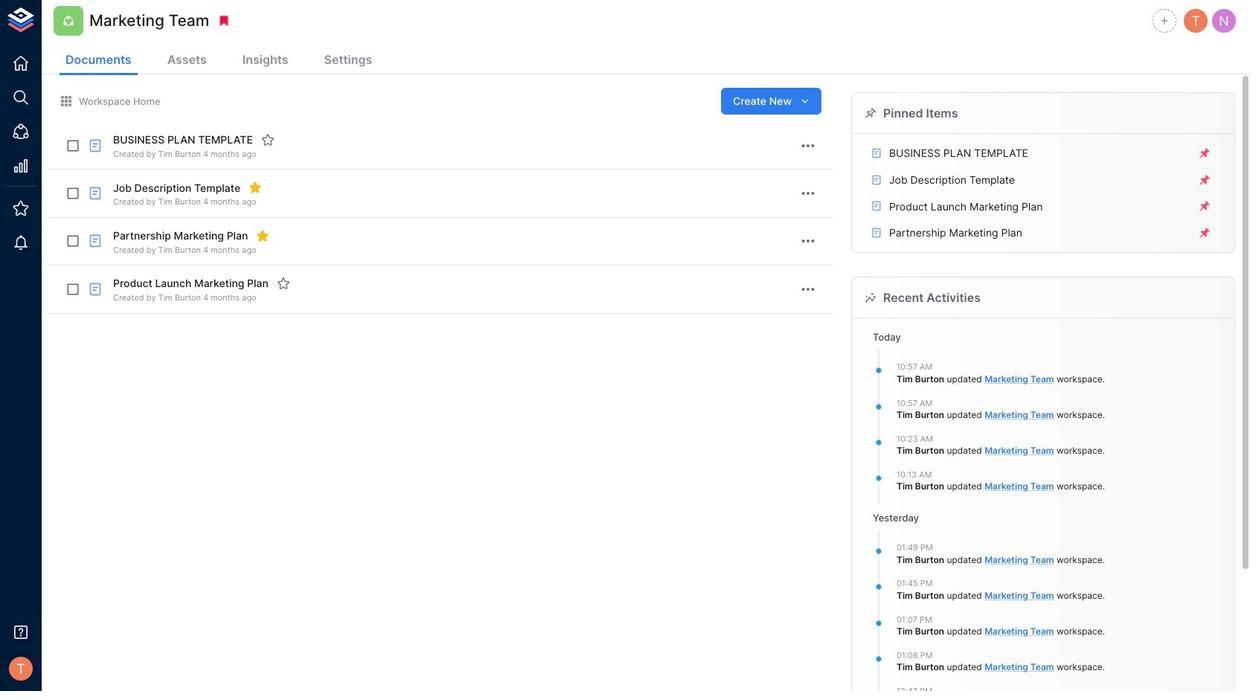 Task type: vqa. For each thing, say whether or not it's contained in the screenshot.
1st Unpin icon from the bottom of the page
yes



Task type: locate. For each thing, give the bounding box(es) containing it.
3 unpin image from the top
[[1198, 226, 1211, 240]]

2 vertical spatial unpin image
[[1198, 226, 1211, 240]]

0 vertical spatial favorite image
[[261, 133, 274, 147]]

1 vertical spatial unpin image
[[1198, 173, 1211, 187]]

1 vertical spatial favorite image
[[277, 277, 290, 290]]

0 horizontal spatial favorite image
[[261, 133, 274, 147]]

unpin image
[[1198, 147, 1211, 160], [1198, 173, 1211, 187], [1198, 226, 1211, 240]]

0 vertical spatial unpin image
[[1198, 147, 1211, 160]]

favorite image
[[261, 133, 274, 147], [277, 277, 290, 290]]

1 horizontal spatial favorite image
[[277, 277, 290, 290]]

unpin image
[[1198, 200, 1211, 213]]



Task type: describe. For each thing, give the bounding box(es) containing it.
1 unpin image from the top
[[1198, 147, 1211, 160]]

remove favorite image
[[256, 229, 270, 242]]

2 unpin image from the top
[[1198, 173, 1211, 187]]

remove bookmark image
[[218, 14, 231, 28]]

remove favorite image
[[249, 181, 262, 194]]



